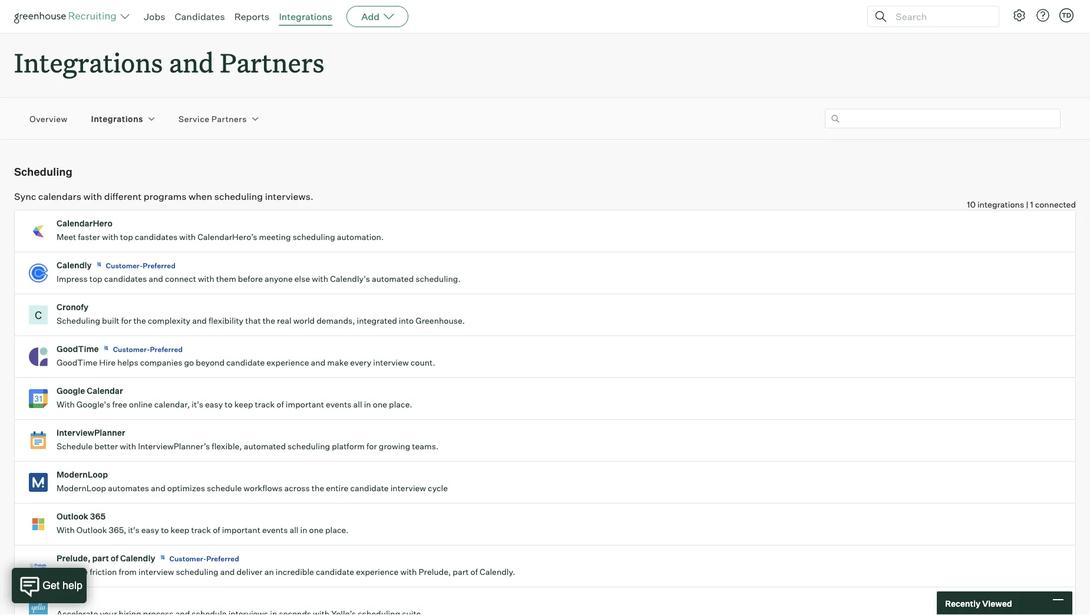Task type: describe. For each thing, give the bounding box(es) containing it.
add
[[362, 11, 380, 22]]

hire
[[99, 357, 116, 368]]

demands,
[[317, 316, 355, 326]]

reports link
[[234, 11, 270, 22]]

cycle
[[428, 483, 448, 493]]

2 vertical spatial interview
[[139, 567, 174, 577]]

partners inside service partners link
[[212, 113, 247, 124]]

0 vertical spatial scheduling
[[14, 165, 72, 178]]

incredible
[[276, 567, 314, 577]]

calendar
[[87, 386, 123, 396]]

calendly.
[[480, 567, 516, 577]]

top inside calendarhero meet faster with top candidates with calendarhero's meeting scheduling automation.
[[120, 232, 133, 242]]

workflows
[[244, 483, 283, 493]]

0 vertical spatial integrations
[[279, 11, 333, 22]]

2 modernloop from the top
[[57, 483, 106, 493]]

place. inside google calendar with google's free online calendar, it's easy to keep track of important events all in one place.
[[389, 399, 413, 410]]

interviewplanner
[[57, 428, 125, 438]]

customer- for companies
[[113, 345, 150, 354]]

viewed
[[983, 598, 1013, 608]]

customer-preferred for and
[[106, 261, 176, 270]]

them
[[216, 274, 236, 284]]

1 horizontal spatial part
[[453, 567, 469, 577]]

automated inside 'interviewplanner schedule better with interviewplanner's flexible, automated scheduling platform for growing teams.'
[[244, 441, 286, 452]]

helps
[[117, 357, 138, 368]]

preferred for scheduling
[[207, 554, 239, 563]]

make
[[327, 357, 349, 368]]

365
[[90, 511, 106, 522]]

one inside google calendar with google's free online calendar, it's easy to keep track of important events all in one place.
[[373, 399, 387, 410]]

candidates
[[175, 11, 225, 22]]

service partners
[[179, 113, 247, 124]]

else
[[295, 274, 310, 284]]

goodtime hire helps companies go beyond candidate experience and make every interview count.
[[57, 357, 436, 368]]

flexibility
[[209, 316, 244, 326]]

td button
[[1060, 8, 1074, 22]]

and down 'candidates'
[[169, 45, 214, 80]]

google's
[[77, 399, 110, 410]]

cronofy
[[57, 302, 88, 312]]

and left connect in the left top of the page
[[149, 274, 163, 284]]

greenhouse.
[[416, 316, 465, 326]]

flexible,
[[212, 441, 242, 452]]

1 vertical spatial integrations link
[[91, 113, 143, 124]]

in inside the outlook 365 with outlook 365, it's easy to keep track of important events all in one place.
[[300, 525, 308, 535]]

friction
[[90, 567, 117, 577]]

different
[[104, 190, 142, 202]]

0 horizontal spatial the
[[134, 316, 146, 326]]

count.
[[411, 357, 436, 368]]

place. inside the outlook 365 with outlook 365, it's easy to keep track of important events all in one place.
[[325, 525, 349, 535]]

beyond
[[196, 357, 225, 368]]

calendars
[[38, 190, 81, 202]]

the inside modernloop modernloop automates and optimizes schedule workflows across the entire candidate interview cycle
[[312, 483, 324, 493]]

jobs
[[144, 11, 165, 22]]

scheduling inside calendarhero meet faster with top candidates with calendarhero's meeting scheduling automation.
[[293, 232, 335, 242]]

track inside google calendar with google's free online calendar, it's easy to keep track of important events all in one place.
[[255, 399, 275, 410]]

c
[[35, 309, 42, 322]]

sync
[[14, 190, 36, 202]]

impress top candidates and connect with them before anyone else with calendly's automated scheduling.
[[57, 274, 461, 284]]

0 vertical spatial prelude,
[[57, 553, 90, 564]]

0 vertical spatial candidate
[[226, 357, 265, 368]]

calendarhero's
[[198, 232, 257, 242]]

into
[[399, 316, 414, 326]]

interview for candidate
[[391, 483, 426, 493]]

calendly's
[[330, 274, 370, 284]]

calendarhero
[[57, 218, 113, 229]]

goodtime for goodtime hire helps companies go beyond candidate experience and make every interview count.
[[57, 357, 97, 368]]

1 modernloop from the top
[[57, 470, 108, 480]]

that
[[245, 316, 261, 326]]

automation.
[[337, 232, 384, 242]]

cronofy scheduling built for the complexity and flexibility that the real world demands, integrated into greenhouse.
[[57, 302, 465, 326]]

1 vertical spatial candidates
[[104, 274, 147, 284]]

remove
[[57, 567, 88, 577]]

in inside google calendar with google's free online calendar, it's easy to keep track of important events all in one place.
[[364, 399, 371, 410]]

1 vertical spatial integrations
[[14, 45, 163, 80]]

schedule
[[57, 441, 93, 452]]

optimizes
[[167, 483, 205, 493]]

from
[[119, 567, 137, 577]]

important inside google calendar with google's free online calendar, it's easy to keep track of important events all in one place.
[[286, 399, 324, 410]]

greenhouse recruiting image
[[14, 9, 120, 24]]

programs
[[144, 190, 187, 202]]

it's inside the outlook 365 with outlook 365, it's easy to keep track of important events all in one place.
[[128, 525, 140, 535]]

of inside the outlook 365 with outlook 365, it's easy to keep track of important events all in one place.
[[213, 525, 220, 535]]

0 horizontal spatial part
[[92, 553, 109, 564]]

service partners link
[[179, 113, 247, 124]]

td button
[[1058, 6, 1077, 25]]

configure image
[[1013, 8, 1027, 22]]

an
[[265, 567, 274, 577]]

1 vertical spatial calendly
[[120, 553, 155, 564]]

easy inside the outlook 365 with outlook 365, it's easy to keep track of important events all in one place.
[[141, 525, 159, 535]]

every
[[350, 357, 372, 368]]

prelude, part of calendly
[[57, 553, 155, 564]]

faster
[[78, 232, 100, 242]]

and left deliver
[[220, 567, 235, 577]]

customer- for and
[[106, 261, 143, 270]]

|
[[1027, 199, 1029, 210]]

platform
[[332, 441, 365, 452]]

free
[[112, 399, 127, 410]]

when
[[189, 190, 212, 202]]

interview for every
[[373, 357, 409, 368]]

recently viewed
[[946, 598, 1013, 608]]

interviews.
[[265, 190, 314, 202]]

impress
[[57, 274, 88, 284]]

before
[[238, 274, 263, 284]]

add button
[[347, 6, 409, 27]]

deliver
[[237, 567, 263, 577]]

go
[[184, 357, 194, 368]]

and inside modernloop modernloop automates and optimizes schedule workflows across the entire candidate interview cycle
[[151, 483, 166, 493]]



Task type: locate. For each thing, give the bounding box(es) containing it.
outlook 365 with outlook 365, it's easy to keep track of important events all in one place.
[[57, 511, 349, 535]]

automates
[[108, 483, 149, 493]]

0 vertical spatial place.
[[389, 399, 413, 410]]

1 vertical spatial important
[[222, 525, 261, 535]]

world
[[293, 316, 315, 326]]

easy right calendar,
[[205, 399, 223, 410]]

1 horizontal spatial prelude,
[[419, 567, 451, 577]]

one inside the outlook 365 with outlook 365, it's easy to keep track of important events all in one place.
[[309, 525, 324, 535]]

0 vertical spatial track
[[255, 399, 275, 410]]

keep inside the outlook 365 with outlook 365, it's easy to keep track of important events all in one place.
[[171, 525, 190, 535]]

one
[[373, 399, 387, 410], [309, 525, 324, 535]]

top
[[120, 232, 133, 242], [90, 274, 102, 284]]

scheduling inside cronofy scheduling built for the complexity and flexibility that the real world demands, integrated into greenhouse.
[[57, 316, 100, 326]]

candidate right entire
[[351, 483, 389, 493]]

connect
[[165, 274, 196, 284]]

the right built
[[134, 316, 146, 326]]

modernloop down schedule
[[57, 470, 108, 480]]

goodtime down cronofy
[[57, 344, 99, 354]]

all
[[354, 399, 362, 410], [290, 525, 299, 535]]

events up an
[[262, 525, 288, 535]]

0 horizontal spatial automated
[[244, 441, 286, 452]]

events inside google calendar with google's free online calendar, it's easy to keep track of important events all in one place.
[[326, 399, 352, 410]]

0 horizontal spatial easy
[[141, 525, 159, 535]]

1 horizontal spatial all
[[354, 399, 362, 410]]

of down schedule
[[213, 525, 220, 535]]

candidate right incredible
[[316, 567, 354, 577]]

0 vertical spatial calendly
[[57, 260, 92, 270]]

2 vertical spatial candidate
[[316, 567, 354, 577]]

easy
[[205, 399, 223, 410], [141, 525, 159, 535]]

customer-preferred down the outlook 365 with outlook 365, it's easy to keep track of important events all in one place.
[[170, 554, 239, 563]]

0 horizontal spatial in
[[300, 525, 308, 535]]

one up growing
[[373, 399, 387, 410]]

scheduling left "platform" on the bottom of page
[[288, 441, 330, 452]]

0 horizontal spatial all
[[290, 525, 299, 535]]

0 horizontal spatial track
[[191, 525, 211, 535]]

candidate inside modernloop modernloop automates and optimizes schedule workflows across the entire candidate interview cycle
[[351, 483, 389, 493]]

remove friction from interview scheduling and deliver an incredible candidate experience with prelude, part of calendly.
[[57, 567, 516, 577]]

1 horizontal spatial to
[[225, 399, 233, 410]]

0 vertical spatial integrations link
[[279, 11, 333, 22]]

scheduling down cronofy
[[57, 316, 100, 326]]

customer-preferred up connect in the left top of the page
[[106, 261, 176, 270]]

calendly up from
[[120, 553, 155, 564]]

interview right from
[[139, 567, 174, 577]]

0 vertical spatial goodtime
[[57, 344, 99, 354]]

with down google
[[57, 399, 75, 410]]

candidates inside calendarhero meet faster with top candidates with calendarhero's meeting scheduling automation.
[[135, 232, 178, 242]]

0 vertical spatial keep
[[235, 399, 253, 410]]

interview left cycle
[[391, 483, 426, 493]]

1 horizontal spatial integrations link
[[279, 11, 333, 22]]

1 vertical spatial it's
[[128, 525, 140, 535]]

the
[[134, 316, 146, 326], [263, 316, 275, 326], [312, 483, 324, 493]]

important inside the outlook 365 with outlook 365, it's easy to keep track of important events all in one place.
[[222, 525, 261, 535]]

to inside the outlook 365 with outlook 365, it's easy to keep track of important events all in one place.
[[161, 525, 169, 535]]

part left calendly.
[[453, 567, 469, 577]]

goodtime up google
[[57, 357, 97, 368]]

0 horizontal spatial one
[[309, 525, 324, 535]]

to down 'optimizes'
[[161, 525, 169, 535]]

to
[[225, 399, 233, 410], [161, 525, 169, 535]]

integrated
[[357, 316, 397, 326]]

and left 'optimizes'
[[151, 483, 166, 493]]

1 vertical spatial customer-
[[113, 345, 150, 354]]

1 vertical spatial scheduling
[[57, 316, 100, 326]]

place. down entire
[[325, 525, 349, 535]]

1 vertical spatial interview
[[391, 483, 426, 493]]

Search text field
[[893, 8, 989, 25]]

customer- up helps
[[113, 345, 150, 354]]

0 vertical spatial customer-preferred
[[106, 261, 176, 270]]

overview link
[[29, 113, 68, 124]]

candidates down sync calendars with different programs when scheduling interviews.
[[135, 232, 178, 242]]

all up incredible
[[290, 525, 299, 535]]

0 horizontal spatial important
[[222, 525, 261, 535]]

1 vertical spatial automated
[[244, 441, 286, 452]]

events inside the outlook 365 with outlook 365, it's easy to keep track of important events all in one place.
[[262, 525, 288, 535]]

preferred up companies
[[150, 345, 183, 354]]

0 vertical spatial all
[[354, 399, 362, 410]]

in
[[364, 399, 371, 410], [300, 525, 308, 535]]

with up remove at left bottom
[[57, 525, 75, 535]]

for right built
[[121, 316, 132, 326]]

0 vertical spatial partners
[[220, 45, 325, 80]]

modernloop modernloop automates and optimizes schedule workflows across the entire candidate interview cycle
[[57, 470, 448, 493]]

0 vertical spatial it's
[[192, 399, 203, 410]]

easy inside google calendar with google's free online calendar, it's easy to keep track of important events all in one place.
[[205, 399, 223, 410]]

0 horizontal spatial prelude,
[[57, 553, 90, 564]]

scheduling inside 'interviewplanner schedule better with interviewplanner's flexible, automated scheduling platform for growing teams.'
[[288, 441, 330, 452]]

all inside the outlook 365 with outlook 365, it's easy to keep track of important events all in one place.
[[290, 525, 299, 535]]

of up 'interviewplanner schedule better with interviewplanner's flexible, automated scheduling platform for growing teams.'
[[277, 399, 284, 410]]

1 vertical spatial track
[[191, 525, 211, 535]]

with
[[57, 399, 75, 410], [57, 525, 75, 535]]

goodtime
[[57, 344, 99, 354], [57, 357, 97, 368]]

1 vertical spatial prelude,
[[419, 567, 451, 577]]

google calendar with google's free online calendar, it's easy to keep track of important events all in one place.
[[57, 386, 413, 410]]

preferred up deliver
[[207, 554, 239, 563]]

1 vertical spatial in
[[300, 525, 308, 535]]

1 vertical spatial with
[[57, 525, 75, 535]]

candidate right beyond
[[226, 357, 265, 368]]

scheduling right meeting
[[293, 232, 335, 242]]

1 vertical spatial partners
[[212, 113, 247, 124]]

1 vertical spatial experience
[[356, 567, 399, 577]]

0 vertical spatial experience
[[267, 357, 309, 368]]

customer-preferred for interview
[[170, 554, 239, 563]]

1 horizontal spatial calendly
[[120, 553, 155, 564]]

of up friction
[[111, 553, 119, 564]]

1 vertical spatial place.
[[325, 525, 349, 535]]

service
[[179, 113, 210, 124]]

events down make in the bottom of the page
[[326, 399, 352, 410]]

partners
[[220, 45, 325, 80], [212, 113, 247, 124]]

of inside google calendar with google's free online calendar, it's easy to keep track of important events all in one place.
[[277, 399, 284, 410]]

0 vertical spatial to
[[225, 399, 233, 410]]

interview inside modernloop modernloop automates and optimizes schedule workflows across the entire candidate interview cycle
[[391, 483, 426, 493]]

1 vertical spatial outlook
[[77, 525, 107, 535]]

interviewplanner schedule better with interviewplanner's flexible, automated scheduling platform for growing teams.
[[57, 428, 439, 452]]

it's right calendar,
[[192, 399, 203, 410]]

0 horizontal spatial place.
[[325, 525, 349, 535]]

2 with from the top
[[57, 525, 75, 535]]

built
[[102, 316, 119, 326]]

modernloop up 365
[[57, 483, 106, 493]]

1 horizontal spatial easy
[[205, 399, 223, 410]]

across
[[285, 483, 310, 493]]

0 vertical spatial important
[[286, 399, 324, 410]]

1 vertical spatial goodtime
[[57, 357, 97, 368]]

1 vertical spatial modernloop
[[57, 483, 106, 493]]

automated up modernloop modernloop automates and optimizes schedule workflows across the entire candidate interview cycle
[[244, 441, 286, 452]]

1 vertical spatial events
[[262, 525, 288, 535]]

0 vertical spatial top
[[120, 232, 133, 242]]

keep
[[235, 399, 253, 410], [171, 525, 190, 535]]

entire
[[326, 483, 349, 493]]

1 horizontal spatial automated
[[372, 274, 414, 284]]

automated right calendly's on the top of the page
[[372, 274, 414, 284]]

1 horizontal spatial place.
[[389, 399, 413, 410]]

in down every
[[364, 399, 371, 410]]

preferred up connect in the left top of the page
[[143, 261, 176, 270]]

of left calendly.
[[471, 567, 478, 577]]

calendly up impress
[[57, 260, 92, 270]]

customer-preferred up companies
[[113, 345, 183, 354]]

part
[[92, 553, 109, 564], [453, 567, 469, 577]]

1 horizontal spatial top
[[120, 232, 133, 242]]

1 vertical spatial one
[[309, 525, 324, 535]]

outlook left 365
[[57, 511, 88, 522]]

to inside google calendar with google's free online calendar, it's easy to keep track of important events all in one place.
[[225, 399, 233, 410]]

partners right service
[[212, 113, 247, 124]]

track up 'interviewplanner schedule better with interviewplanner's flexible, automated scheduling platform for growing teams.'
[[255, 399, 275, 410]]

candidates
[[135, 232, 178, 242], [104, 274, 147, 284]]

1 horizontal spatial in
[[364, 399, 371, 410]]

integrations link
[[279, 11, 333, 22], [91, 113, 143, 124]]

to up 'interviewplanner schedule better with interviewplanner's flexible, automated scheduling platform for growing teams.'
[[225, 399, 233, 410]]

customer-preferred for companies
[[113, 345, 183, 354]]

1 horizontal spatial events
[[326, 399, 352, 410]]

automated
[[372, 274, 414, 284], [244, 441, 286, 452]]

customer- for interview
[[170, 554, 207, 563]]

1 vertical spatial candidate
[[351, 483, 389, 493]]

td
[[1063, 11, 1072, 19]]

preferred
[[143, 261, 176, 270], [150, 345, 183, 354], [207, 554, 239, 563]]

0 vertical spatial preferred
[[143, 261, 176, 270]]

with inside the outlook 365 with outlook 365, it's easy to keep track of important events all in one place.
[[57, 525, 75, 535]]

interview right every
[[373, 357, 409, 368]]

1 horizontal spatial for
[[367, 441, 377, 452]]

integrations
[[978, 199, 1025, 210]]

1 horizontal spatial one
[[373, 399, 387, 410]]

0 horizontal spatial keep
[[171, 525, 190, 535]]

0 horizontal spatial it's
[[128, 525, 140, 535]]

and left make in the bottom of the page
[[311, 357, 326, 368]]

1 with from the top
[[57, 399, 75, 410]]

complexity
[[148, 316, 191, 326]]

scheduling down the outlook 365 with outlook 365, it's easy to keep track of important events all in one place.
[[176, 567, 219, 577]]

10
[[968, 199, 976, 210]]

preferred for go
[[150, 345, 183, 354]]

top right faster
[[120, 232, 133, 242]]

integrations and partners
[[14, 45, 325, 80]]

0 vertical spatial one
[[373, 399, 387, 410]]

interview
[[373, 357, 409, 368], [391, 483, 426, 493], [139, 567, 174, 577]]

1 vertical spatial for
[[367, 441, 377, 452]]

schedule
[[207, 483, 242, 493]]

experience
[[267, 357, 309, 368], [356, 567, 399, 577]]

and left flexibility
[[192, 316, 207, 326]]

1 horizontal spatial it's
[[192, 399, 203, 410]]

easy right 365,
[[141, 525, 159, 535]]

with inside google calendar with google's free online calendar, it's easy to keep track of important events all in one place.
[[57, 399, 75, 410]]

1 vertical spatial to
[[161, 525, 169, 535]]

place. up growing
[[389, 399, 413, 410]]

0 horizontal spatial for
[[121, 316, 132, 326]]

1 vertical spatial customer-preferred
[[113, 345, 183, 354]]

1 horizontal spatial the
[[263, 316, 275, 326]]

0 vertical spatial customer-
[[106, 261, 143, 270]]

candidate
[[226, 357, 265, 368], [351, 483, 389, 493], [316, 567, 354, 577]]

overview
[[29, 113, 68, 124]]

0 horizontal spatial calendly
[[57, 260, 92, 270]]

it's inside google calendar with google's free online calendar, it's easy to keep track of important events all in one place.
[[192, 399, 203, 410]]

all down every
[[354, 399, 362, 410]]

connected
[[1036, 199, 1077, 210]]

yello
[[57, 595, 76, 605]]

1 goodtime from the top
[[57, 344, 99, 354]]

with for google calendar with google's free online calendar, it's easy to keep track of important events all in one place.
[[57, 399, 75, 410]]

online
[[129, 399, 153, 410]]

all inside google calendar with google's free online calendar, it's easy to keep track of important events all in one place.
[[354, 399, 362, 410]]

outlook down 365
[[77, 525, 107, 535]]

2 vertical spatial customer-
[[170, 554, 207, 563]]

the left real
[[263, 316, 275, 326]]

0 vertical spatial candidates
[[135, 232, 178, 242]]

place.
[[389, 399, 413, 410], [325, 525, 349, 535]]

for inside cronofy scheduling built for the complexity and flexibility that the real world demands, integrated into greenhouse.
[[121, 316, 132, 326]]

with inside 'interviewplanner schedule better with interviewplanner's flexible, automated scheduling platform for growing teams.'
[[120, 441, 136, 452]]

1 vertical spatial part
[[453, 567, 469, 577]]

it's
[[192, 399, 203, 410], [128, 525, 140, 535]]

customer- down the outlook 365 with outlook 365, it's easy to keep track of important events all in one place.
[[170, 554, 207, 563]]

it's right 365,
[[128, 525, 140, 535]]

scheduling right when
[[215, 190, 263, 202]]

0 vertical spatial interview
[[373, 357, 409, 368]]

in down across
[[300, 525, 308, 535]]

one down across
[[309, 525, 324, 535]]

1 horizontal spatial keep
[[235, 399, 253, 410]]

for
[[121, 316, 132, 326], [367, 441, 377, 452]]

scheduling
[[215, 190, 263, 202], [293, 232, 335, 242], [288, 441, 330, 452], [176, 567, 219, 577]]

track down 'optimizes'
[[191, 525, 211, 535]]

scheduling.
[[416, 274, 461, 284]]

jobs link
[[144, 11, 165, 22]]

recently
[[946, 598, 981, 608]]

0 vertical spatial easy
[[205, 399, 223, 410]]

0 vertical spatial outlook
[[57, 511, 88, 522]]

365,
[[109, 525, 126, 535]]

2 vertical spatial customer-preferred
[[170, 554, 239, 563]]

real
[[277, 316, 292, 326]]

2 vertical spatial integrations
[[91, 113, 143, 124]]

1 horizontal spatial experience
[[356, 567, 399, 577]]

1
[[1031, 199, 1034, 210]]

anyone
[[265, 274, 293, 284]]

1 vertical spatial easy
[[141, 525, 159, 535]]

calendly
[[57, 260, 92, 270], [120, 553, 155, 564]]

meet
[[57, 232, 76, 242]]

top right impress
[[90, 274, 102, 284]]

and inside cronofy scheduling built for the complexity and flexibility that the real world demands, integrated into greenhouse.
[[192, 316, 207, 326]]

calendarhero meet faster with top candidates with calendarhero's meeting scheduling automation.
[[57, 218, 384, 242]]

sync calendars with different programs when scheduling interviews.
[[14, 190, 314, 202]]

companies
[[140, 357, 183, 368]]

1 vertical spatial all
[[290, 525, 299, 535]]

better
[[95, 441, 118, 452]]

scheduling up the calendars
[[14, 165, 72, 178]]

with for outlook 365 with outlook 365, it's easy to keep track of important events all in one place.
[[57, 525, 75, 535]]

None text field
[[826, 109, 1061, 128]]

candidates up built
[[104, 274, 147, 284]]

track inside the outlook 365 with outlook 365, it's easy to keep track of important events all in one place.
[[191, 525, 211, 535]]

the left entire
[[312, 483, 324, 493]]

prelude,
[[57, 553, 90, 564], [419, 567, 451, 577]]

scheduling
[[14, 165, 72, 178], [57, 316, 100, 326]]

0 vertical spatial modernloop
[[57, 470, 108, 480]]

2 horizontal spatial the
[[312, 483, 324, 493]]

keep inside google calendar with google's free online calendar, it's easy to keep track of important events all in one place.
[[235, 399, 253, 410]]

for inside 'interviewplanner schedule better with interviewplanner's flexible, automated scheduling platform for growing teams.'
[[367, 441, 377, 452]]

for left growing
[[367, 441, 377, 452]]

part up friction
[[92, 553, 109, 564]]

meeting
[[259, 232, 291, 242]]

1 vertical spatial top
[[90, 274, 102, 284]]

preferred for connect
[[143, 261, 176, 270]]

partners down the reports
[[220, 45, 325, 80]]

yello link
[[15, 587, 1076, 615]]

candidates link
[[175, 11, 225, 22]]

0 vertical spatial events
[[326, 399, 352, 410]]

0 horizontal spatial to
[[161, 525, 169, 535]]

0 horizontal spatial experience
[[267, 357, 309, 368]]

1 horizontal spatial track
[[255, 399, 275, 410]]

interviewplanner's
[[138, 441, 210, 452]]

keep up 'interviewplanner schedule better with interviewplanner's flexible, automated scheduling platform for growing teams.'
[[235, 399, 253, 410]]

growing
[[379, 441, 411, 452]]

1 vertical spatial keep
[[171, 525, 190, 535]]

customer-preferred
[[106, 261, 176, 270], [113, 345, 183, 354], [170, 554, 239, 563]]

keep down 'optimizes'
[[171, 525, 190, 535]]

0 horizontal spatial top
[[90, 274, 102, 284]]

customer- up built
[[106, 261, 143, 270]]

2 goodtime from the top
[[57, 357, 97, 368]]

goodtime for goodtime
[[57, 344, 99, 354]]



Task type: vqa. For each thing, say whether or not it's contained in the screenshot.
the 'Month' corresponding to Start
no



